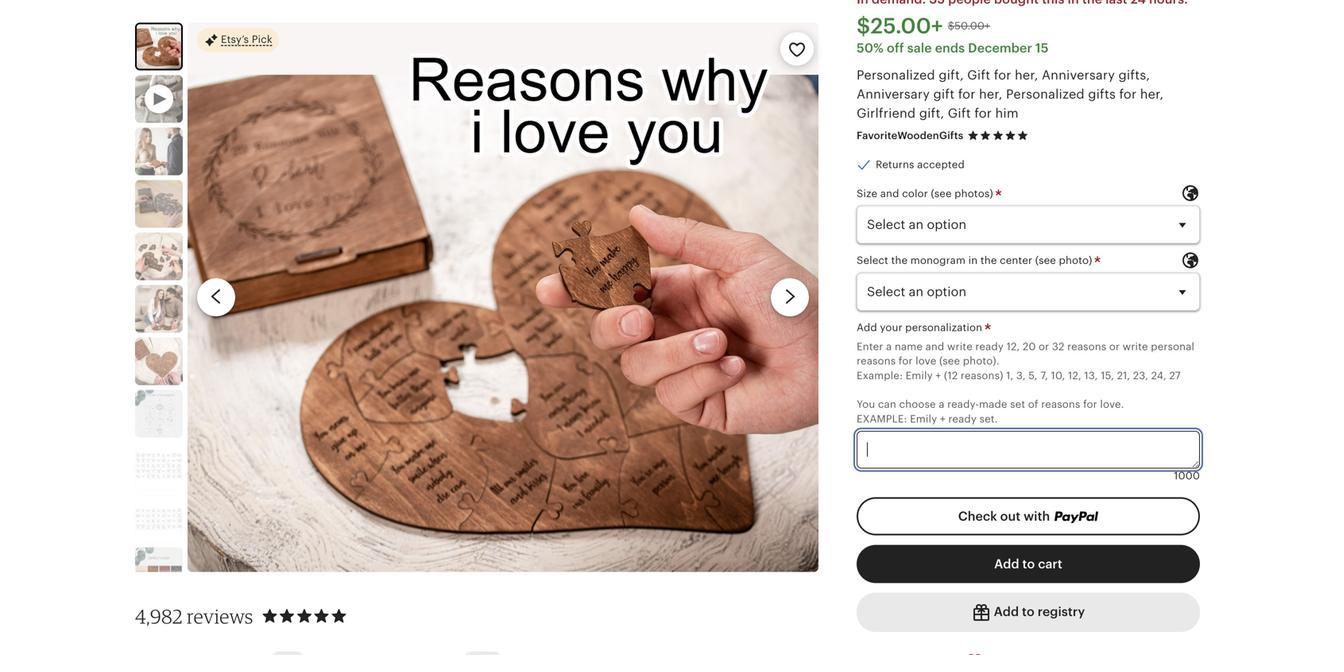 Task type: describe. For each thing, give the bounding box(es) containing it.
reasons)
[[961, 370, 1004, 381]]

(12
[[944, 370, 958, 381]]

to for cart
[[1023, 557, 1035, 571]]

0 vertical spatial gift,
[[939, 68, 964, 82]]

check
[[959, 509, 998, 524]]

personalized gift gift for her anniversary gifts image 5 image
[[135, 285, 183, 333]]

out
[[1001, 509, 1021, 524]]

color
[[902, 188, 929, 199]]

select
[[857, 254, 889, 266]]

favoritewoodengifts
[[857, 129, 964, 141]]

1 vertical spatial reasons
[[857, 355, 896, 367]]

add to registry
[[991, 605, 1085, 619]]

1 vertical spatial (see
[[1036, 254, 1057, 266]]

accepted
[[918, 159, 965, 171]]

december
[[969, 41, 1033, 55]]

gift
[[934, 87, 955, 101]]

15
[[1036, 41, 1049, 55]]

reasons inside you can choose a ready-made set of reasons for love. example: emily + ready set.
[[1042, 398, 1081, 410]]

made
[[980, 398, 1008, 410]]

13,
[[1085, 370, 1098, 381]]

check out with
[[959, 509, 1054, 524]]

$25.00+
[[857, 14, 944, 38]]

him
[[996, 106, 1019, 120]]

emily inside the "enter a name and write ready 12, 20 or 32 reasons or write personal reasons for love (see photo). example: emily + (12 reasons) 1, 3, 5, 7, 10, 12, 13, 15, 21, 23, 24, 27"
[[906, 370, 933, 381]]

reviews
[[187, 605, 253, 628]]

gifts,
[[1119, 68, 1151, 82]]

check out with button
[[857, 497, 1201, 535]]

50%
[[857, 41, 884, 55]]

ready inside you can choose a ready-made set of reasons for love. example: emily + ready set.
[[949, 413, 977, 425]]

for inside you can choose a ready-made set of reasons for love. example: emily + ready set.
[[1084, 398, 1098, 410]]

add to registry button
[[857, 593, 1201, 632]]

personal
[[1151, 341, 1195, 353]]

love.
[[1101, 398, 1125, 410]]

24,
[[1152, 370, 1167, 381]]

you
[[857, 398, 876, 410]]

etsy's pick
[[221, 33, 273, 45]]

$25.00+ $50.00+
[[857, 14, 991, 38]]

ready-
[[948, 398, 980, 410]]

32
[[1053, 341, 1065, 353]]

center
[[1000, 254, 1033, 266]]

personalized gift gift for her anniversary gifts image 7 image
[[135, 390, 183, 438]]

0 vertical spatial (see
[[931, 188, 952, 199]]

1 vertical spatial 12,
[[1069, 370, 1082, 381]]

Add your personalization text field
[[857, 431, 1201, 468]]

27
[[1170, 370, 1181, 381]]

girlfriend
[[857, 106, 916, 120]]

0 vertical spatial 12,
[[1007, 341, 1020, 353]]

and inside the "enter a name and write ready 12, 20 or 32 reasons or write personal reasons for love (see photo). example: emily + (12 reasons) 1, 3, 5, 7, 10, 12, 13, 15, 21, 23, 24, 27"
[[926, 341, 945, 353]]

enter a name and write ready 12, 20 or 32 reasons or write personal reasons for love (see photo). example: emily + (12 reasons) 1, 3, 5, 7, 10, 12, 13, 15, 21, 23, 24, 27
[[857, 341, 1195, 381]]

for right gift
[[959, 87, 976, 101]]

15,
[[1101, 370, 1115, 381]]

cart
[[1039, 557, 1063, 571]]

1 vertical spatial anniversary
[[857, 87, 930, 101]]

for left him
[[975, 106, 992, 120]]

of
[[1029, 398, 1039, 410]]

personalized gift gift for her anniversary gifts image 2 image
[[135, 127, 183, 175]]

example:
[[857, 370, 903, 381]]

name
[[895, 341, 923, 353]]

50% off sale ends december 15
[[857, 41, 1049, 55]]

ready inside the "enter a name and write ready 12, 20 or 32 reasons or write personal reasons for love (see photo). example: emily + (12 reasons) 1, 3, 5, 7, 10, 12, 13, 15, 21, 23, 24, 27"
[[976, 341, 1004, 353]]

0 vertical spatial reasons
[[1068, 341, 1107, 353]]

21,
[[1118, 370, 1131, 381]]

1 or from the left
[[1039, 341, 1050, 353]]

1 vertical spatial gift
[[948, 106, 971, 120]]

+ inside the "enter a name and write ready 12, 20 or 32 reasons or write personal reasons for love (see photo). example: emily + (12 reasons) 1, 3, 5, 7, 10, 12, 13, 15, 21, 23, 24, 27"
[[936, 370, 942, 381]]

your
[[880, 321, 903, 333]]

+ inside you can choose a ready-made set of reasons for love. example: emily + ready set.
[[940, 413, 946, 425]]

2 the from the left
[[981, 254, 997, 266]]

monogram
[[911, 254, 966, 266]]

photo)
[[1059, 254, 1093, 266]]

personalization
[[906, 321, 983, 333]]

1,
[[1007, 370, 1014, 381]]

off
[[887, 41, 905, 55]]



Task type: vqa. For each thing, say whether or not it's contained in the screenshot.
Personalized Couple Acrylic Plaque, Valentines Day Gift, Custom Photo Plaque, Gifts For Him, Anniversary Plaque, Couple Gift, Boyfriend Gift
no



Task type: locate. For each thing, give the bounding box(es) containing it.
0 vertical spatial gift
[[968, 68, 991, 82]]

0 vertical spatial personalized
[[857, 68, 936, 82]]

can
[[878, 398, 897, 410]]

returns
[[876, 159, 915, 171]]

1 horizontal spatial her,
[[1015, 68, 1039, 82]]

5,
[[1029, 370, 1038, 381]]

2 to from the top
[[1022, 605, 1035, 619]]

reasons
[[1068, 341, 1107, 353], [857, 355, 896, 367], [1042, 398, 1081, 410]]

0 vertical spatial emily
[[906, 370, 933, 381]]

+ down (12
[[940, 413, 946, 425]]

and up love
[[926, 341, 945, 353]]

write
[[948, 341, 973, 353], [1123, 341, 1149, 353]]

2 vertical spatial (see
[[940, 355, 961, 367]]

(see right the 'color' on the right
[[931, 188, 952, 199]]

or up 15,
[[1110, 341, 1120, 353]]

0 vertical spatial ready
[[976, 341, 1004, 353]]

2 write from the left
[[1123, 341, 1149, 353]]

reasons up example:
[[857, 355, 896, 367]]

personalized gift, gift for her, anniversary gifts, anniversary gift for her, personalized gifts for her, girlfriend gift, gift for him
[[857, 68, 1164, 120]]

the
[[892, 254, 908, 266], [981, 254, 997, 266]]

add down 'add to cart'
[[994, 605, 1019, 619]]

(see
[[931, 188, 952, 199], [1036, 254, 1057, 266], [940, 355, 961, 367]]

personalized gift gift for her anniversary gifts image 8 image
[[135, 442, 183, 490]]

emily inside you can choose a ready-made set of reasons for love. example: emily + ready set.
[[910, 413, 938, 425]]

emily down choose
[[910, 413, 938, 425]]

1 write from the left
[[948, 341, 973, 353]]

size
[[857, 188, 878, 199]]

write up 23,
[[1123, 341, 1149, 353]]

her, down the 15
[[1015, 68, 1039, 82]]

add to cart
[[995, 557, 1063, 571]]

add inside button
[[995, 557, 1020, 571]]

1 horizontal spatial personalized gift gift for her anniversary gifts image 1 image
[[188, 22, 819, 572]]

personalized up him
[[1007, 87, 1085, 101]]

20
[[1023, 341, 1036, 353]]

gift
[[968, 68, 991, 82], [948, 106, 971, 120]]

1 vertical spatial ready
[[949, 413, 977, 425]]

write down personalization
[[948, 341, 973, 353]]

her, down gifts,
[[1141, 87, 1164, 101]]

or left "32"
[[1039, 341, 1050, 353]]

4,982
[[135, 605, 183, 628]]

gift, down gift
[[920, 106, 945, 120]]

1 vertical spatial emily
[[910, 413, 938, 425]]

add inside button
[[994, 605, 1019, 619]]

favoritewoodengifts link
[[857, 129, 964, 141]]

enter
[[857, 341, 884, 353]]

for down december
[[994, 68, 1012, 82]]

to inside button
[[1022, 605, 1035, 619]]

gift, up gift
[[939, 68, 964, 82]]

1 vertical spatial to
[[1022, 605, 1035, 619]]

0 horizontal spatial anniversary
[[857, 87, 930, 101]]

1 horizontal spatial and
[[926, 341, 945, 353]]

gift down december
[[968, 68, 991, 82]]

12, left 20
[[1007, 341, 1020, 353]]

4,982 reviews
[[135, 605, 253, 628]]

a right enter
[[886, 341, 892, 353]]

0 horizontal spatial 12,
[[1007, 341, 1020, 353]]

0 horizontal spatial or
[[1039, 341, 1050, 353]]

7,
[[1041, 370, 1049, 381]]

add for add to cart
[[995, 557, 1020, 571]]

add up enter
[[857, 321, 878, 333]]

gift,
[[939, 68, 964, 82], [920, 106, 945, 120]]

etsy's pick button
[[197, 27, 279, 53]]

0 vertical spatial to
[[1023, 557, 1035, 571]]

1 to from the top
[[1023, 557, 1035, 571]]

anniversary
[[1042, 68, 1116, 82], [857, 87, 930, 101]]

(see up (12
[[940, 355, 961, 367]]

1 horizontal spatial write
[[1123, 341, 1149, 353]]

0 horizontal spatial the
[[892, 254, 908, 266]]

personalized gift gift for her anniversary gifts image 10 image
[[135, 547, 183, 595]]

her, up him
[[979, 87, 1003, 101]]

1 vertical spatial and
[[926, 341, 945, 353]]

to left registry
[[1022, 605, 1035, 619]]

1000
[[1174, 470, 1201, 482]]

1 horizontal spatial or
[[1110, 341, 1120, 353]]

add
[[857, 321, 878, 333], [995, 557, 1020, 571], [994, 605, 1019, 619]]

love
[[916, 355, 937, 367]]

anniversary up the girlfriend on the right
[[857, 87, 930, 101]]

personalized gift gift for her anniversary gifts image 4 image
[[135, 232, 183, 280]]

example:
[[857, 413, 908, 425]]

a
[[886, 341, 892, 353], [939, 398, 945, 410]]

1 vertical spatial add
[[995, 557, 1020, 571]]

sale
[[908, 41, 932, 55]]

gifts
[[1089, 87, 1116, 101]]

registry
[[1038, 605, 1085, 619]]

(see right center
[[1036, 254, 1057, 266]]

10,
[[1051, 370, 1066, 381]]

photos)
[[955, 188, 994, 199]]

personalized gift gift for her anniversary gifts image 6 image
[[135, 337, 183, 385]]

the right in
[[981, 254, 997, 266]]

personalized
[[857, 68, 936, 82], [1007, 87, 1085, 101]]

2 vertical spatial reasons
[[1042, 398, 1081, 410]]

add to cart button
[[857, 545, 1201, 583]]

0 horizontal spatial personalized gift gift for her anniversary gifts image 1 image
[[137, 24, 181, 69]]

pick
[[252, 33, 273, 45]]

with
[[1024, 509, 1051, 524]]

etsy's
[[221, 33, 249, 45]]

1 the from the left
[[892, 254, 908, 266]]

a inside the "enter a name and write ready 12, 20 or 32 reasons or write personal reasons for love (see photo). example: emily + (12 reasons) 1, 3, 5, 7, 10, 12, 13, 15, 21, 23, 24, 27"
[[886, 341, 892, 353]]

1 vertical spatial gift,
[[920, 106, 945, 120]]

to for registry
[[1022, 605, 1035, 619]]

1 horizontal spatial personalized
[[1007, 87, 1085, 101]]

0 vertical spatial +
[[936, 370, 942, 381]]

for down name
[[899, 355, 913, 367]]

and right size
[[881, 188, 900, 199]]

add for add your personalization
[[857, 321, 878, 333]]

select the monogram in the center (see photo)
[[857, 254, 1096, 266]]

to
[[1023, 557, 1035, 571], [1022, 605, 1035, 619]]

0 vertical spatial a
[[886, 341, 892, 353]]

for inside the "enter a name and write ready 12, 20 or 32 reasons or write personal reasons for love (see photo). example: emily + (12 reasons) 1, 3, 5, 7, 10, 12, 13, 15, 21, 23, 24, 27"
[[899, 355, 913, 367]]

2 vertical spatial add
[[994, 605, 1019, 619]]

or
[[1039, 341, 1050, 353], [1110, 341, 1120, 353]]

set
[[1011, 398, 1026, 410]]

0 horizontal spatial write
[[948, 341, 973, 353]]

add left 'cart'
[[995, 557, 1020, 571]]

reasons right "32"
[[1068, 341, 1107, 353]]

reasons right of
[[1042, 398, 1081, 410]]

1 vertical spatial +
[[940, 413, 946, 425]]

tab list
[[135, 642, 779, 655]]

0 horizontal spatial a
[[886, 341, 892, 353]]

3,
[[1017, 370, 1026, 381]]

0 horizontal spatial her,
[[979, 87, 1003, 101]]

a left ready-
[[939, 398, 945, 410]]

0 vertical spatial add
[[857, 321, 878, 333]]

ready down ready-
[[949, 413, 977, 425]]

0 horizontal spatial and
[[881, 188, 900, 199]]

ready up photo).
[[976, 341, 1004, 353]]

$50.00+
[[948, 20, 991, 32]]

2 or from the left
[[1110, 341, 1120, 353]]

gift down gift
[[948, 106, 971, 120]]

0 vertical spatial and
[[881, 188, 900, 199]]

+
[[936, 370, 942, 381], [940, 413, 946, 425]]

choose
[[900, 398, 936, 410]]

and
[[881, 188, 900, 199], [926, 341, 945, 353]]

1 horizontal spatial 12,
[[1069, 370, 1082, 381]]

personalized gift gift for her anniversary gifts image 9 image
[[135, 495, 183, 542]]

0 horizontal spatial personalized
[[857, 68, 936, 82]]

23,
[[1134, 370, 1149, 381]]

her,
[[1015, 68, 1039, 82], [979, 87, 1003, 101], [1141, 87, 1164, 101]]

for down gifts,
[[1120, 87, 1137, 101]]

the right select
[[892, 254, 908, 266]]

1 vertical spatial personalized
[[1007, 87, 1085, 101]]

emily
[[906, 370, 933, 381], [910, 413, 938, 425]]

set.
[[980, 413, 998, 425]]

emily down love
[[906, 370, 933, 381]]

personalized gift gift for her anniversary gifts image 3 image
[[135, 180, 183, 228]]

size and color (see photos)
[[857, 188, 997, 199]]

2 horizontal spatial her,
[[1141, 87, 1164, 101]]

a inside you can choose a ready-made set of reasons for love. example: emily + ready set.
[[939, 398, 945, 410]]

in
[[969, 254, 978, 266]]

for left love.
[[1084, 398, 1098, 410]]

personalized gift gift for her anniversary gifts image 1 image
[[188, 22, 819, 572], [137, 24, 181, 69]]

to inside button
[[1023, 557, 1035, 571]]

0 vertical spatial anniversary
[[1042, 68, 1116, 82]]

1 horizontal spatial anniversary
[[1042, 68, 1116, 82]]

1 vertical spatial a
[[939, 398, 945, 410]]

ends
[[935, 41, 965, 55]]

anniversary up gifts
[[1042, 68, 1116, 82]]

add for add to registry
[[994, 605, 1019, 619]]

12, left "13,"
[[1069, 370, 1082, 381]]

(see inside the "enter a name and write ready 12, 20 or 32 reasons or write personal reasons for love (see photo). example: emily + (12 reasons) 1, 3, 5, 7, 10, 12, 13, 15, 21, 23, 24, 27"
[[940, 355, 961, 367]]

1 horizontal spatial a
[[939, 398, 945, 410]]

for
[[994, 68, 1012, 82], [959, 87, 976, 101], [1120, 87, 1137, 101], [975, 106, 992, 120], [899, 355, 913, 367], [1084, 398, 1098, 410]]

returns accepted
[[876, 159, 965, 171]]

1 horizontal spatial the
[[981, 254, 997, 266]]

photo).
[[963, 355, 1000, 367]]

personalized down off
[[857, 68, 936, 82]]

you can choose a ready-made set of reasons for love. example: emily + ready set.
[[857, 398, 1125, 425]]

+ left (12
[[936, 370, 942, 381]]

to left 'cart'
[[1023, 557, 1035, 571]]

add your personalization
[[857, 321, 986, 333]]



